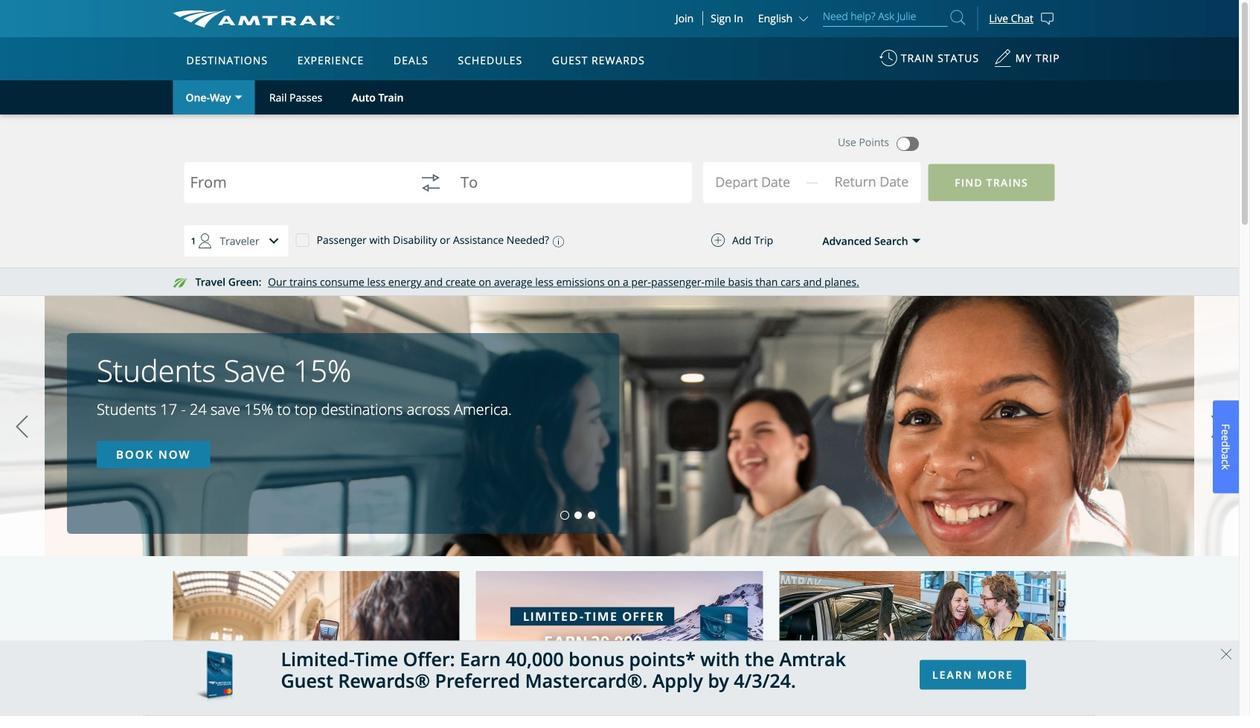 Task type: vqa. For each thing, say whether or not it's contained in the screenshot.
Amtrak Guest Rewards Preferred Mastercard IMAGE
yes



Task type: describe. For each thing, give the bounding box(es) containing it.
regions map image
[[228, 124, 586, 333]]

slide 2 tab
[[575, 512, 582, 520]]

previous image
[[11, 409, 33, 446]]

more information about accessible travel requests. image
[[549, 236, 564, 247]]

amtrak credit card image
[[476, 550, 763, 717]]

none field from
[[190, 165, 401, 214]]

person snaps picture of chicago union station interior image
[[173, 550, 460, 717]]

switch departure and arrival stations. image
[[413, 165, 449, 201]]

search icon image
[[951, 7, 966, 28]]

none field to
[[461, 165, 671, 214]]



Task type: locate. For each thing, give the bounding box(es) containing it.
select caret image
[[235, 96, 242, 99]]

open image
[[912, 239, 921, 244]]

amtrak image
[[173, 10, 340, 28]]

slide 3 tab
[[588, 512, 595, 520]]

None field
[[190, 165, 401, 214], [461, 165, 671, 214], [718, 166, 821, 203], [718, 166, 821, 203]]

choose a slide to display tab list
[[0, 512, 598, 520]]

plus icon image
[[712, 234, 725, 247]]

None checkbox
[[296, 233, 309, 246]]

passenger image
[[190, 226, 220, 256]]

banner
[[0, 0, 1239, 344]]

amtrak guest rewards preferred mastercard image
[[195, 651, 233, 707]]

From text field
[[190, 175, 401, 195]]

To text field
[[461, 175, 671, 195]]

click to add the number travelers and discount types image
[[259, 226, 289, 256]]

slide 1 tab
[[561, 512, 569, 520]]

application
[[228, 124, 586, 333]]

Please enter your search item search field
[[823, 7, 948, 27]]

next image
[[1207, 409, 1229, 446]]

amtrak sustains leaf icon image
[[173, 279, 188, 288]]



